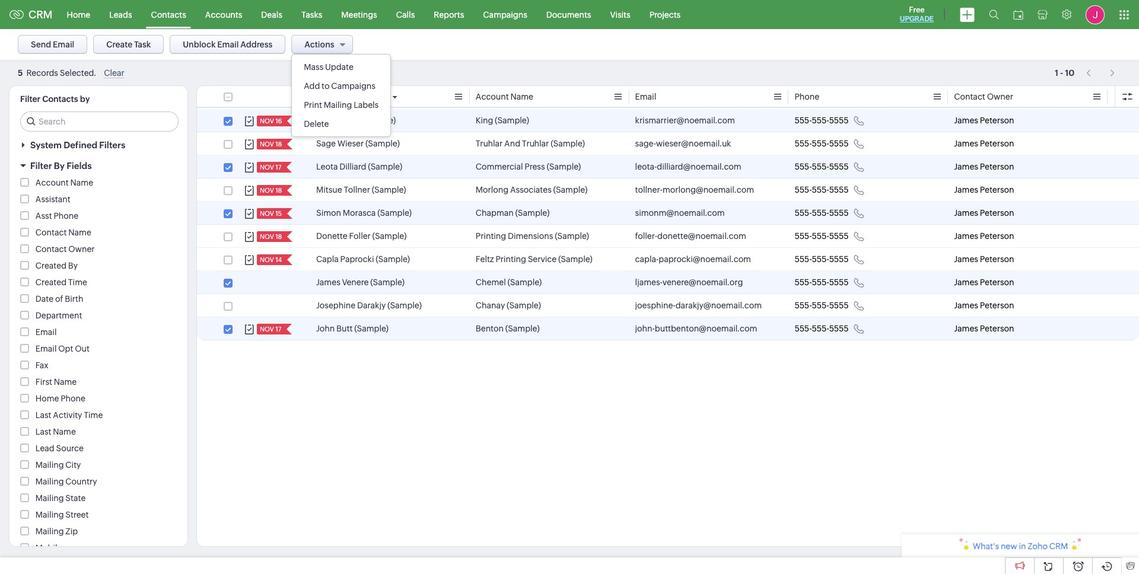 Task type: describe. For each thing, give the bounding box(es) containing it.
555-555-5555 for dilliard@noemail.com
[[795, 162, 849, 172]]

search image
[[989, 9, 1000, 20]]

birth
[[65, 294, 83, 304]]

(sample) right dilliard
[[368, 162, 402, 172]]

(sample) down chanay (sample) link
[[506, 324, 540, 334]]

5555 for dilliard@noemail.com
[[830, 162, 849, 172]]

country
[[65, 477, 97, 487]]

5 555-555-5555 from the top
[[795, 208, 849, 218]]

created time
[[36, 278, 87, 287]]

(sample) right darakjy
[[388, 301, 422, 310]]

joesphine-
[[635, 301, 676, 310]]

18 for sage
[[276, 141, 282, 148]]

home link
[[57, 0, 100, 29]]

associates
[[510, 185, 552, 195]]

1 vertical spatial printing
[[496, 255, 526, 264]]

in
[[1019, 542, 1027, 551]]

capla-paprocki@noemail.com
[[635, 255, 751, 264]]

created by
[[36, 261, 78, 271]]

1 peterson from the top
[[980, 116, 1015, 125]]

delete
[[304, 119, 329, 129]]

krismarrier@noemail.com
[[635, 116, 735, 125]]

of
[[55, 294, 63, 304]]

17 for john
[[276, 326, 282, 333]]

name up home phone
[[54, 378, 77, 387]]

mailing for mailing state
[[36, 494, 64, 503]]

tollner
[[344, 185, 370, 195]]

tollner-morlong@noemail.com
[[635, 185, 754, 195]]

nov 18 link for mitsue
[[257, 185, 283, 196]]

printing dimensions (sample) link
[[476, 230, 589, 242]]

what's new in zoho crm link
[[902, 535, 1140, 558]]

filter by fields
[[30, 161, 92, 171]]

0 vertical spatial printing
[[476, 231, 506, 241]]

buttbenton@noemail.com
[[655, 324, 758, 334]]

campaigns inside campaigns link
[[483, 10, 528, 19]]

(sample) right associates on the left of page
[[554, 185, 588, 195]]

nov 15
[[260, 210, 282, 217]]

tollner-morlong@noemail.com link
[[635, 184, 754, 196]]

opt
[[58, 344, 73, 354]]

5 james peterson from the top
[[955, 208, 1015, 218]]

leota dilliard (sample)
[[316, 162, 402, 172]]

(sample) up darakjy
[[371, 278, 405, 287]]

visits
[[610, 10, 631, 19]]

(sample) right 'service'
[[559, 255, 593, 264]]

service
[[528, 255, 557, 264]]

1 vertical spatial account name
[[36, 178, 93, 188]]

nov 18 link for sage
[[257, 139, 283, 150]]

name down activity
[[53, 427, 76, 437]]

search element
[[982, 0, 1007, 29]]

phone for home phone
[[61, 394, 85, 404]]

simonm@noemail.com link
[[635, 207, 725, 219]]

2 navigation from the top
[[1081, 65, 1122, 82]]

free upgrade
[[900, 5, 934, 23]]

nov for capla paprocki (sample)
[[260, 256, 274, 264]]

home for home
[[67, 10, 90, 19]]

king
[[476, 116, 493, 125]]

mitsue tollner (sample) link
[[316, 184, 406, 196]]

deals
[[261, 10, 282, 19]]

mitsue
[[316, 185, 342, 195]]

leota
[[316, 162, 338, 172]]

out
[[75, 344, 90, 354]]

0 horizontal spatial account
[[36, 178, 69, 188]]

james for paprocki@noemail.com
[[955, 255, 979, 264]]

selected.
[[60, 68, 96, 78]]

555-555-5555 for donette@noemail.com
[[795, 231, 849, 241]]

mitsue tollner (sample)
[[316, 185, 406, 195]]

john butt (sample)
[[316, 324, 389, 334]]

0 horizontal spatial crm
[[28, 8, 53, 21]]

mailing for mailing zip
[[36, 527, 64, 537]]

simonm@noemail.com
[[635, 208, 725, 218]]

wieser@noemail.uk
[[656, 139, 732, 148]]

clear
[[104, 68, 125, 78]]

(sample) up printing dimensions (sample)
[[516, 208, 550, 218]]

0 vertical spatial account name
[[476, 92, 534, 102]]

meetings
[[341, 10, 377, 19]]

(sample) right "tollner"
[[372, 185, 406, 195]]

555-555-5555 for darakjy@noemail.com
[[795, 301, 849, 310]]

sage-wieser@noemail.uk
[[635, 139, 732, 148]]

lead
[[36, 444, 54, 453]]

email down department
[[36, 328, 57, 337]]

(sample) down chemel (sample) link
[[507, 301, 541, 310]]

1 vertical spatial crm
[[1050, 542, 1069, 551]]

5 peterson from the top
[[980, 208, 1015, 218]]

555-555-5555 for buttbenton@noemail.com
[[795, 324, 849, 334]]

(sample) down labels
[[362, 116, 396, 125]]

add to campaigns
[[304, 81, 376, 91]]

foller-
[[635, 231, 658, 241]]

kris
[[316, 116, 331, 125]]

mailing up marrier
[[324, 100, 352, 110]]

mailing for mailing city
[[36, 461, 64, 470]]

nov 18 for mitsue tollner (sample)
[[260, 187, 282, 194]]

5555 for darakjy@noemail.com
[[830, 301, 849, 310]]

15
[[276, 210, 282, 217]]

benton
[[476, 324, 504, 334]]

unblock email address button
[[170, 35, 286, 54]]

nov 17 link for john
[[257, 324, 283, 335]]

nov for donette foller (sample)
[[260, 233, 274, 240]]

2 1 - 10 from the top
[[1055, 69, 1075, 78]]

1 555-555-5555 from the top
[[795, 116, 849, 125]]

peterson for dilliard@noemail.com
[[980, 162, 1015, 172]]

5555 for paprocki@noemail.com
[[830, 255, 849, 264]]

defined
[[64, 140, 97, 150]]

nov 17 link for leota
[[257, 162, 283, 173]]

mailing street
[[36, 510, 89, 520]]

0 vertical spatial time
[[68, 278, 87, 287]]

0 vertical spatial phone
[[795, 92, 820, 102]]

tasks link
[[292, 0, 332, 29]]

leota-dilliard@noemail.com
[[635, 162, 742, 172]]

mailing state
[[36, 494, 86, 503]]

filter for filter by fields
[[30, 161, 52, 171]]

5555 for venere@noemail.org
[[830, 278, 849, 287]]

james peterson for darakjy@noemail.com
[[955, 301, 1015, 310]]

mass
[[304, 62, 324, 72]]

by
[[80, 94, 90, 104]]

lead source
[[36, 444, 84, 453]]

1 - from the top
[[1061, 68, 1064, 77]]

email left address
[[217, 40, 239, 49]]

donette@noemail.com
[[658, 231, 747, 241]]

nov 17 for john butt (sample)
[[260, 326, 282, 333]]

foller-donette@noemail.com
[[635, 231, 747, 241]]

name down asst phone
[[68, 228, 91, 237]]

create menu element
[[953, 0, 982, 29]]

nov 18 for sage wieser (sample)
[[260, 141, 282, 148]]

paprocki
[[340, 255, 374, 264]]

1 horizontal spatial account
[[476, 92, 509, 102]]

nov for john butt (sample)
[[260, 326, 274, 333]]

5555 for donette@noemail.com
[[830, 231, 849, 241]]

mailing zip
[[36, 527, 78, 537]]

by for created
[[68, 261, 78, 271]]

joesphine-darakjy@noemail.com link
[[635, 300, 762, 312]]

simon morasca (sample) link
[[316, 207, 412, 219]]

2 truhlar from the left
[[522, 139, 549, 148]]

mailing for mailing street
[[36, 510, 64, 520]]

calls link
[[387, 0, 425, 29]]

reports
[[434, 10, 464, 19]]

james peterson for paprocki@noemail.com
[[955, 255, 1015, 264]]

zoho
[[1028, 542, 1048, 551]]

leota-dilliard@noemail.com link
[[635, 161, 742, 173]]

(sample) down feltz printing service (sample) link
[[508, 278, 542, 287]]

campaigns link
[[474, 0, 537, 29]]

simon morasca (sample)
[[316, 208, 412, 218]]

5555 for morlong@noemail.com
[[830, 185, 849, 195]]

asst
[[36, 211, 52, 221]]

benton (sample)
[[476, 324, 540, 334]]

nov 14
[[260, 256, 282, 264]]

row group containing kris marrier (sample)
[[197, 109, 1140, 341]]

king (sample) link
[[476, 115, 529, 126]]

new
[[1001, 542, 1018, 551]]

venere
[[342, 278, 369, 287]]

documents
[[547, 10, 591, 19]]

calendar image
[[1014, 10, 1024, 19]]

unblock email address
[[183, 40, 273, 49]]

18 for donette
[[276, 233, 282, 240]]

system
[[30, 140, 62, 150]]

18 for mitsue
[[276, 187, 282, 194]]

peterson for paprocki@noemail.com
[[980, 255, 1015, 264]]

fax
[[36, 361, 49, 370]]

peterson for buttbenton@noemail.com
[[980, 324, 1015, 334]]

email up krismarrier@noemail.com
[[635, 92, 657, 102]]

nov for leota dilliard (sample)
[[260, 164, 274, 171]]

filter for filter contacts by
[[20, 94, 40, 104]]

(sample) down darakjy
[[354, 324, 389, 334]]

chapman
[[476, 208, 514, 218]]

josephine darakjy (sample) link
[[316, 300, 422, 312]]

crm link
[[9, 8, 53, 21]]



Task type: vqa. For each thing, say whether or not it's contained in the screenshot.


Task type: locate. For each thing, give the bounding box(es) containing it.
all
[[382, 93, 390, 100]]

nov for mitsue tollner (sample)
[[260, 187, 274, 194]]

james for wieser@noemail.uk
[[955, 139, 979, 148]]

1 vertical spatial contact owner
[[36, 245, 95, 254]]

peterson for wieser@noemail.uk
[[980, 139, 1015, 148]]

3 nov 18 link from the top
[[257, 231, 283, 242]]

3 peterson from the top
[[980, 162, 1015, 172]]

555-555-5555 for wieser@noemail.uk
[[795, 139, 849, 148]]

2 vertical spatial nov 18
[[260, 233, 282, 240]]

(sample) inside "link"
[[547, 162, 581, 172]]

james venere (sample)
[[316, 278, 405, 287]]

add
[[304, 81, 320, 91]]

2 18 from the top
[[276, 187, 282, 194]]

2 nov 18 link from the top
[[257, 185, 283, 196]]

1 vertical spatial campaigns
[[331, 81, 376, 91]]

1 horizontal spatial truhlar
[[522, 139, 549, 148]]

1 nov from the top
[[260, 118, 274, 125]]

1 vertical spatial nov 18 link
[[257, 185, 283, 196]]

campaigns right reports
[[483, 10, 528, 19]]

james for morlong@noemail.com
[[955, 185, 979, 195]]

0 vertical spatial nov 18
[[260, 141, 282, 148]]

1 nov 17 from the top
[[260, 164, 282, 171]]

1 nov 18 link from the top
[[257, 139, 283, 150]]

8 5555 from the top
[[830, 278, 849, 287]]

nov 18 up nov 14
[[260, 233, 282, 240]]

6 peterson from the top
[[980, 231, 1015, 241]]

nov for simon morasca (sample)
[[260, 210, 274, 217]]

0 horizontal spatial contact owner
[[36, 245, 95, 254]]

mailing up mailing street
[[36, 494, 64, 503]]

0 horizontal spatial contact name
[[36, 228, 91, 237]]

james peterson for venere@noemail.org
[[955, 278, 1015, 287]]

0 vertical spatial filter
[[20, 94, 40, 104]]

account up assistant
[[36, 178, 69, 188]]

created up created time
[[36, 261, 66, 271]]

10 for first navigation from the top
[[1066, 68, 1075, 77]]

9 peterson from the top
[[980, 301, 1015, 310]]

to
[[322, 81, 330, 91]]

morasca
[[343, 208, 376, 218]]

6 james peterson from the top
[[955, 231, 1015, 241]]

1 vertical spatial contact name
[[36, 228, 91, 237]]

1 10 from the top
[[1066, 68, 1075, 77]]

(sample) right the press
[[547, 162, 581, 172]]

truhlar up the press
[[522, 139, 549, 148]]

2 555-555-5555 from the top
[[795, 139, 849, 148]]

18 up 14
[[276, 233, 282, 240]]

2 last from the top
[[36, 427, 51, 437]]

1 horizontal spatial by
[[68, 261, 78, 271]]

1 vertical spatial home
[[36, 394, 59, 404]]

what's new in zoho crm
[[973, 542, 1069, 551]]

peterson for morlong@noemail.com
[[980, 185, 1015, 195]]

what's
[[973, 542, 1000, 551]]

labels
[[354, 100, 379, 110]]

1 horizontal spatial contact name
[[316, 92, 372, 102]]

street
[[65, 510, 89, 520]]

1 vertical spatial nov 17 link
[[257, 324, 283, 335]]

simon
[[316, 208, 341, 218]]

send email button
[[18, 35, 87, 54]]

feltz
[[476, 255, 494, 264]]

home up send email
[[67, 10, 90, 19]]

marrier
[[332, 116, 360, 125]]

1 vertical spatial time
[[84, 411, 103, 420]]

1 vertical spatial 17
[[276, 326, 282, 333]]

1 horizontal spatial campaigns
[[483, 10, 528, 19]]

account name up the king (sample) link
[[476, 92, 534, 102]]

2 vertical spatial 18
[[276, 233, 282, 240]]

1 - 10
[[1055, 68, 1075, 77], [1055, 69, 1075, 78]]

0 horizontal spatial truhlar
[[476, 139, 503, 148]]

truhlar left and
[[476, 139, 503, 148]]

printing dimensions (sample)
[[476, 231, 589, 241]]

9 555-555-5555 from the top
[[795, 301, 849, 310]]

0 vertical spatial contact owner
[[955, 92, 1014, 102]]

2 nov 17 link from the top
[[257, 324, 283, 335]]

0 vertical spatial nov 17 link
[[257, 162, 283, 173]]

mailing down mailing city
[[36, 477, 64, 487]]

2 nov 18 from the top
[[260, 187, 282, 194]]

2 10 from the top
[[1066, 69, 1075, 78]]

email up 'fax'
[[36, 344, 57, 354]]

2 5555 from the top
[[830, 139, 849, 148]]

(sample) up commercial press (sample) on the top of the page
[[551, 139, 585, 148]]

tollner-
[[635, 185, 663, 195]]

0 vertical spatial by
[[54, 161, 65, 171]]

james peterson for buttbenton@noemail.com
[[955, 324, 1015, 334]]

josephine
[[316, 301, 356, 310]]

campaigns up print mailing labels
[[331, 81, 376, 91]]

nov 17 for leota dilliard (sample)
[[260, 164, 282, 171]]

by
[[54, 161, 65, 171], [68, 261, 78, 271]]

chemel
[[476, 278, 506, 287]]

10 555-555-5555 from the top
[[795, 324, 849, 334]]

4 james peterson from the top
[[955, 185, 1015, 195]]

james for darakjy@noemail.com
[[955, 301, 979, 310]]

mailing up mailing zip
[[36, 510, 64, 520]]

mailing
[[324, 100, 352, 110], [36, 461, 64, 470], [36, 477, 64, 487], [36, 494, 64, 503], [36, 510, 64, 520], [36, 527, 64, 537]]

1 vertical spatial created
[[36, 278, 66, 287]]

peterson for venere@noemail.org
[[980, 278, 1015, 287]]

0 vertical spatial last
[[36, 411, 51, 420]]

1 horizontal spatial home
[[67, 10, 90, 19]]

555-555-5555
[[795, 116, 849, 125], [795, 139, 849, 148], [795, 162, 849, 172], [795, 185, 849, 195], [795, 208, 849, 218], [795, 231, 849, 241], [795, 255, 849, 264], [795, 278, 849, 287], [795, 301, 849, 310], [795, 324, 849, 334]]

actions
[[305, 40, 334, 49]]

email right 'send'
[[53, 40, 74, 49]]

2 vertical spatial phone
[[61, 394, 85, 404]]

3 nov from the top
[[260, 164, 274, 171]]

0 vertical spatial nov 17
[[260, 164, 282, 171]]

1 vertical spatial nov 17
[[260, 326, 282, 333]]

nov inside 'nov 16' link
[[260, 118, 274, 125]]

mailing up mobile
[[36, 527, 64, 537]]

nov 18 link for donette
[[257, 231, 283, 242]]

3 555-555-5555 from the top
[[795, 162, 849, 172]]

last for last activity time
[[36, 411, 51, 420]]

morlong@noemail.com
[[663, 185, 754, 195]]

1 18 from the top
[[276, 141, 282, 148]]

filter inside dropdown button
[[30, 161, 52, 171]]

accounts
[[205, 10, 242, 19]]

sage
[[316, 139, 336, 148]]

created for created by
[[36, 261, 66, 271]]

nov 18 for donette foller (sample)
[[260, 233, 282, 240]]

truhlar and truhlar (sample)
[[476, 139, 585, 148]]

print
[[304, 100, 322, 110]]

contacts up unblock
[[151, 10, 186, 19]]

1 17 from the top
[[276, 164, 282, 171]]

10 james peterson from the top
[[955, 324, 1015, 334]]

7 nov from the top
[[260, 256, 274, 264]]

upgrade
[[900, 15, 934, 23]]

james for dilliard@noemail.com
[[955, 162, 979, 172]]

home down first
[[36, 394, 59, 404]]

1 1 - 10 from the top
[[1055, 68, 1075, 77]]

2 peterson from the top
[[980, 139, 1015, 148]]

0 vertical spatial home
[[67, 10, 90, 19]]

james peterson for dilliard@noemail.com
[[955, 162, 1015, 172]]

4 nov from the top
[[260, 187, 274, 194]]

5 nov from the top
[[260, 210, 274, 217]]

filter by fields button
[[9, 156, 188, 176]]

17 left john
[[276, 326, 282, 333]]

nov for sage wieser (sample)
[[260, 141, 274, 148]]

fields
[[67, 161, 92, 171]]

campaigns
[[483, 10, 528, 19], [331, 81, 376, 91]]

3 18 from the top
[[276, 233, 282, 240]]

contacts
[[151, 10, 186, 19], [42, 94, 78, 104]]

1 vertical spatial filter
[[30, 161, 52, 171]]

navigation
[[1081, 64, 1122, 81], [1081, 65, 1122, 82]]

0 horizontal spatial contacts
[[42, 94, 78, 104]]

10 peterson from the top
[[980, 324, 1015, 334]]

printing down chapman
[[476, 231, 506, 241]]

created for created time
[[36, 278, 66, 287]]

account name down filter by fields
[[36, 178, 93, 188]]

4 555-555-5555 from the top
[[795, 185, 849, 195]]

morlong
[[476, 185, 509, 195]]

2 james peterson from the top
[[955, 139, 1015, 148]]

0 horizontal spatial by
[[54, 161, 65, 171]]

0 vertical spatial crm
[[28, 8, 53, 21]]

(sample) right paprocki
[[376, 255, 410, 264]]

1 last from the top
[[36, 411, 51, 420]]

1 nov 17 link from the top
[[257, 162, 283, 173]]

nov 18 up nov 15
[[260, 187, 282, 194]]

9 5555 from the top
[[830, 301, 849, 310]]

name down 'fields'
[[70, 178, 93, 188]]

1 horizontal spatial crm
[[1050, 542, 1069, 551]]

darakjy
[[357, 301, 386, 310]]

donette
[[316, 231, 348, 241]]

james peterson for wieser@noemail.uk
[[955, 139, 1015, 148]]

2 nov from the top
[[260, 141, 274, 148]]

17 up 15
[[276, 164, 282, 171]]

(sample) right foller
[[373, 231, 407, 241]]

(sample) right wieser
[[366, 139, 400, 148]]

benton (sample) link
[[476, 323, 540, 335]]

1 created from the top
[[36, 261, 66, 271]]

8 555-555-5555 from the top
[[795, 278, 849, 287]]

0 vertical spatial created
[[36, 261, 66, 271]]

joesphine-darakjy@noemail.com
[[635, 301, 762, 310]]

nov 18 link up nov 15 link
[[257, 185, 283, 196]]

1 navigation from the top
[[1081, 64, 1122, 81]]

2 1 from the top
[[1055, 69, 1059, 78]]

profile element
[[1079, 0, 1112, 29]]

time right activity
[[84, 411, 103, 420]]

10 for 1st navigation from the bottom
[[1066, 69, 1075, 78]]

5 records selected.
[[18, 68, 96, 78]]

city
[[65, 461, 81, 470]]

10 5555 from the top
[[830, 324, 849, 334]]

1 1 from the top
[[1055, 68, 1059, 77]]

deals link
[[252, 0, 292, 29]]

home for home phone
[[36, 394, 59, 404]]

1 vertical spatial phone
[[54, 211, 78, 221]]

0 vertical spatial contact name
[[316, 92, 372, 102]]

1 horizontal spatial owner
[[987, 92, 1014, 102]]

9 james peterson from the top
[[955, 301, 1015, 310]]

3 james peterson from the top
[[955, 162, 1015, 172]]

last name
[[36, 427, 76, 437]]

1 vertical spatial last
[[36, 427, 51, 437]]

filter contacts by
[[20, 94, 90, 104]]

nov 18 down the nov 16
[[260, 141, 282, 148]]

peterson for darakjy@noemail.com
[[980, 301, 1015, 310]]

created down created by
[[36, 278, 66, 287]]

foller-donette@noemail.com link
[[635, 230, 747, 242]]

account name
[[476, 92, 534, 102], [36, 178, 93, 188]]

7 peterson from the top
[[980, 255, 1015, 264]]

5 5555 from the top
[[830, 208, 849, 218]]

accounts link
[[196, 0, 252, 29]]

contacts link
[[142, 0, 196, 29]]

peterson for donette@noemail.com
[[980, 231, 1015, 241]]

nov 17 left john
[[260, 326, 282, 333]]

james for buttbenton@noemail.com
[[955, 324, 979, 334]]

8 nov from the top
[[260, 326, 274, 333]]

capla
[[316, 255, 339, 264]]

james peterson for donette@noemail.com
[[955, 231, 1015, 241]]

18
[[276, 141, 282, 148], [276, 187, 282, 194], [276, 233, 282, 240]]

6 5555 from the top
[[830, 231, 849, 241]]

0 horizontal spatial owner
[[68, 245, 95, 254]]

1 vertical spatial 18
[[276, 187, 282, 194]]

1 horizontal spatial contacts
[[151, 10, 186, 19]]

nov inside nov 15 link
[[260, 210, 274, 217]]

0 vertical spatial nov 18 link
[[257, 139, 283, 150]]

last up the last name
[[36, 411, 51, 420]]

555-555-5555 for paprocki@noemail.com
[[795, 255, 849, 264]]

1 vertical spatial by
[[68, 261, 78, 271]]

contact name down add to campaigns
[[316, 92, 372, 102]]

0 vertical spatial 17
[[276, 164, 282, 171]]

nov 17 link left john
[[257, 324, 283, 335]]

chanay
[[476, 301, 505, 310]]

contacts left by
[[42, 94, 78, 104]]

2 vertical spatial nov 18 link
[[257, 231, 283, 242]]

date
[[36, 294, 54, 304]]

8 james peterson from the top
[[955, 278, 1015, 287]]

nov 18 link up nov 14 link
[[257, 231, 283, 242]]

chemel (sample) link
[[476, 277, 542, 288]]

1 truhlar from the left
[[476, 139, 503, 148]]

1 horizontal spatial account name
[[476, 92, 534, 102]]

6 555-555-5555 from the top
[[795, 231, 849, 241]]

contacts inside "link"
[[151, 10, 186, 19]]

0 vertical spatial 18
[[276, 141, 282, 148]]

time
[[68, 278, 87, 287], [84, 411, 103, 420]]

18 up 15
[[276, 187, 282, 194]]

1 vertical spatial account
[[36, 178, 69, 188]]

name down add to campaigns
[[349, 92, 372, 102]]

nov 17 link up nov 15 link
[[257, 162, 283, 173]]

printing
[[476, 231, 506, 241], [496, 255, 526, 264]]

activity
[[53, 411, 82, 420]]

create
[[106, 40, 132, 49]]

filter down 5
[[20, 94, 40, 104]]

by up created time
[[68, 261, 78, 271]]

1 vertical spatial contacts
[[42, 94, 78, 104]]

3 nov 18 from the top
[[260, 233, 282, 240]]

date of birth
[[36, 294, 83, 304]]

account up king
[[476, 92, 509, 102]]

0 vertical spatial owner
[[987, 92, 1014, 102]]

6 nov from the top
[[260, 233, 274, 240]]

by inside dropdown button
[[54, 161, 65, 171]]

Search text field
[[21, 112, 178, 131]]

nov 15 link
[[257, 208, 283, 219]]

last up lead
[[36, 427, 51, 437]]

john-buttbenton@noemail.com
[[635, 324, 758, 334]]

0 vertical spatial contacts
[[151, 10, 186, 19]]

0 horizontal spatial home
[[36, 394, 59, 404]]

contact name down asst phone
[[36, 228, 91, 237]]

2 - from the top
[[1061, 69, 1064, 78]]

0 horizontal spatial account name
[[36, 178, 93, 188]]

0 horizontal spatial campaigns
[[331, 81, 376, 91]]

8 peterson from the top
[[980, 278, 1015, 287]]

0 vertical spatial account
[[476, 92, 509, 102]]

(sample) up and
[[495, 116, 529, 125]]

0 vertical spatial campaigns
[[483, 10, 528, 19]]

by left 'fields'
[[54, 161, 65, 171]]

2 created from the top
[[36, 278, 66, 287]]

john-buttbenton@noemail.com link
[[635, 323, 758, 335]]

kris marrier (sample) link
[[316, 115, 396, 126]]

phone for asst phone
[[54, 211, 78, 221]]

1 james peterson from the top
[[955, 116, 1015, 125]]

james for donette@noemail.com
[[955, 231, 979, 241]]

nov 18 link down 'nov 16' link
[[257, 139, 283, 150]]

mailing down lead
[[36, 461, 64, 470]]

leota-
[[635, 162, 657, 172]]

morlong associates (sample)
[[476, 185, 588, 195]]

mailing for mailing country
[[36, 477, 64, 487]]

krismarrier@noemail.com link
[[635, 115, 735, 126]]

row group
[[197, 109, 1140, 341]]

555-555-5555 for venere@noemail.org
[[795, 278, 849, 287]]

filter down the system
[[30, 161, 52, 171]]

feltz printing service (sample)
[[476, 255, 593, 264]]

3 5555 from the top
[[830, 162, 849, 172]]

-
[[1061, 68, 1064, 77], [1061, 69, 1064, 78]]

2 17 from the top
[[276, 326, 282, 333]]

crm up 'send'
[[28, 8, 53, 21]]

7 555-555-5555 from the top
[[795, 255, 849, 264]]

4 5555 from the top
[[830, 185, 849, 195]]

1 vertical spatial owner
[[68, 245, 95, 254]]

john-
[[635, 324, 655, 334]]

asst phone
[[36, 211, 78, 221]]

18 down 16
[[276, 141, 282, 148]]

7 5555 from the top
[[830, 255, 849, 264]]

(sample) right the morasca
[[378, 208, 412, 218]]

time up birth
[[68, 278, 87, 287]]

james peterson
[[955, 116, 1015, 125], [955, 139, 1015, 148], [955, 162, 1015, 172], [955, 185, 1015, 195], [955, 208, 1015, 218], [955, 231, 1015, 241], [955, 255, 1015, 264], [955, 278, 1015, 287], [955, 301, 1015, 310], [955, 324, 1015, 334]]

chanay (sample)
[[476, 301, 541, 310]]

nov for kris marrier (sample)
[[260, 118, 274, 125]]

17
[[276, 164, 282, 171], [276, 326, 282, 333]]

name up the king (sample) link
[[511, 92, 534, 102]]

1 nov 18 from the top
[[260, 141, 282, 148]]

crm right zoho
[[1050, 542, 1069, 551]]

james for venere@noemail.org
[[955, 278, 979, 287]]

1 horizontal spatial contact owner
[[955, 92, 1014, 102]]

(sample) up 'service'
[[555, 231, 589, 241]]

1 5555 from the top
[[830, 116, 849, 125]]

1 vertical spatial nov 18
[[260, 187, 282, 194]]

4 peterson from the top
[[980, 185, 1015, 195]]

555-555-5555 for morlong@noemail.com
[[795, 185, 849, 195]]

capla-
[[635, 255, 659, 264]]

by for filter
[[54, 161, 65, 171]]

5555 for buttbenton@noemail.com
[[830, 324, 849, 334]]

5555 for wieser@noemail.uk
[[830, 139, 849, 148]]

james peterson for morlong@noemail.com
[[955, 185, 1015, 195]]

truhlar and truhlar (sample) link
[[476, 138, 585, 150]]

printing up chemel (sample) link
[[496, 255, 526, 264]]

create menu image
[[960, 7, 975, 22]]

ljames-venere@noemail.org link
[[635, 277, 743, 288]]

profile image
[[1086, 5, 1105, 24]]

17 for leota
[[276, 164, 282, 171]]

nov inside nov 14 link
[[260, 256, 274, 264]]

last for last name
[[36, 427, 51, 437]]

7 james peterson from the top
[[955, 255, 1015, 264]]

nov 17 up nov 15
[[260, 164, 282, 171]]

last activity time
[[36, 411, 103, 420]]

dilliard@noemail.com
[[657, 162, 742, 172]]

2 nov 17 from the top
[[260, 326, 282, 333]]



